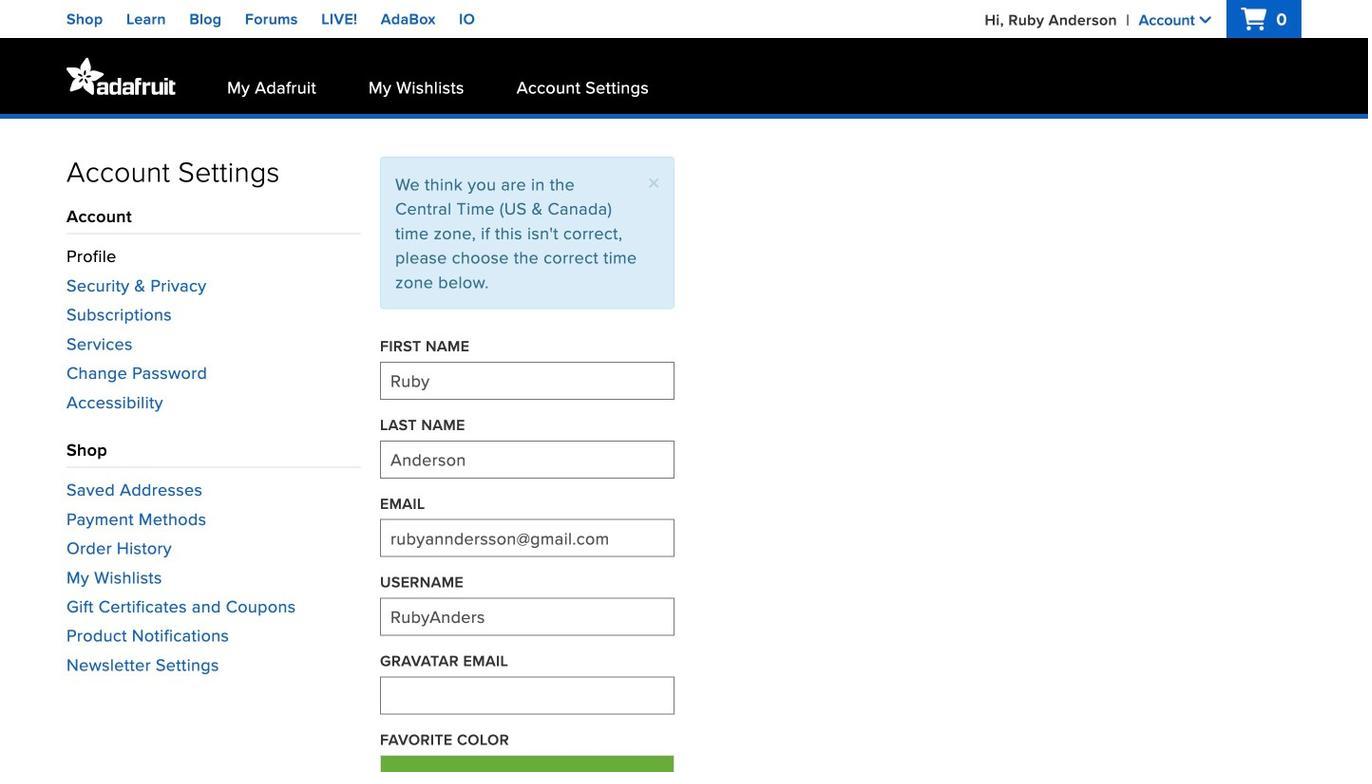 Task type: describe. For each thing, give the bounding box(es) containing it.
adafruit logo image
[[67, 57, 176, 95]]



Task type: vqa. For each thing, say whether or not it's contained in the screenshot.
the to the middle
no



Task type: locate. For each thing, give the bounding box(es) containing it.
None text field
[[380, 362, 675, 400], [380, 441, 675, 479], [380, 598, 675, 636], [380, 362, 675, 400], [380, 441, 675, 479], [380, 598, 675, 636]]

None email field
[[380, 520, 675, 558], [380, 677, 675, 715], [380, 520, 675, 558], [380, 677, 675, 715]]



